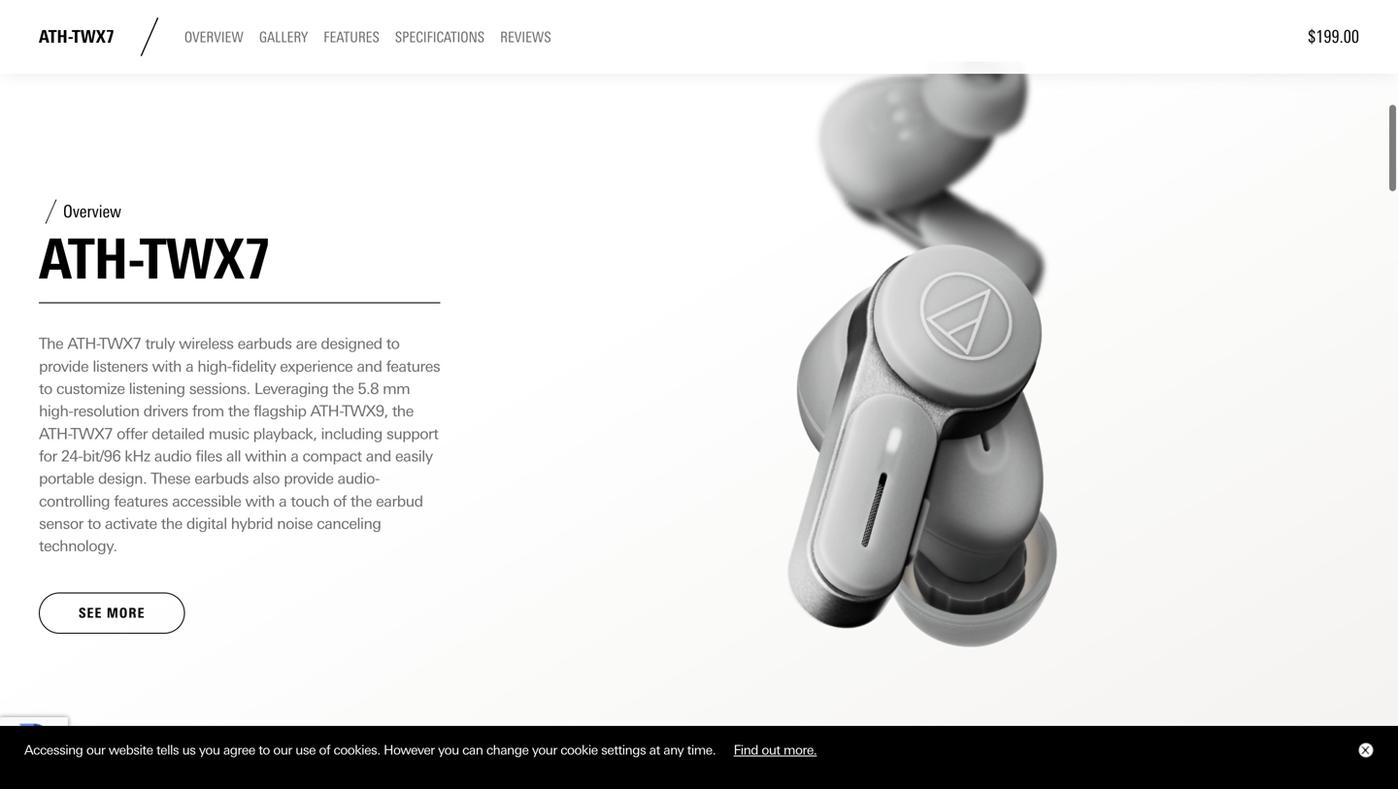 Task type: describe. For each thing, give the bounding box(es) containing it.
more.
[[784, 743, 817, 758]]

noise
[[277, 515, 313, 533]]

2 our from the left
[[273, 743, 292, 758]]

mm
[[383, 380, 410, 398]]

any
[[664, 743, 684, 758]]

sensor
[[39, 515, 83, 533]]

truly
[[145, 335, 175, 353]]

files
[[196, 448, 222, 465]]

drivers
[[143, 403, 188, 420]]

of inside the ath-twx7 truly wireless earbuds are designed to provide listeners with a high-fidelity experience and features to customize listening sessions. leveraging the 5.8 mm high-resolution drivers from the flagship ath-twx9, the ath-twx7 offer detailed music playback, including support for 24-bit/96 khz audio files all within a compact and easily portable design. these earbuds also provide audio- controlling features accessible with a touch of the earbud sensor to activate the digital hybrid noise canceling technology.
[[333, 493, 347, 510]]

see
[[79, 605, 102, 621]]

us
[[182, 743, 196, 758]]

0 horizontal spatial high-
[[39, 403, 73, 420]]

all
[[226, 448, 241, 465]]

see more
[[79, 605, 145, 621]]

the left digital
[[161, 515, 182, 533]]

customize
[[56, 380, 125, 398]]

fidelity
[[232, 358, 276, 375]]

1 vertical spatial overview
[[63, 201, 121, 222]]

for
[[39, 448, 57, 465]]

agree
[[223, 743, 255, 758]]

from
[[192, 403, 224, 420]]

to up "technology."
[[87, 515, 101, 533]]

controlling
[[39, 493, 110, 510]]

activate
[[105, 515, 157, 533]]

at
[[649, 743, 660, 758]]

can
[[462, 743, 483, 758]]

hybrid
[[231, 515, 273, 533]]

including
[[321, 425, 383, 443]]

experience
[[280, 358, 353, 375]]

compact
[[303, 448, 362, 465]]

reviews
[[500, 29, 551, 46]]

listeners
[[93, 358, 148, 375]]

offer
[[117, 425, 148, 443]]

resolution
[[73, 403, 139, 420]]

khz
[[125, 448, 150, 465]]

easily
[[395, 448, 433, 465]]

1 horizontal spatial high-
[[198, 358, 232, 375]]

accessing
[[24, 743, 83, 758]]

1 ath-twx7 from the top
[[39, 26, 114, 47]]

cookies.
[[334, 743, 380, 758]]

are
[[296, 335, 317, 353]]

tells
[[156, 743, 179, 758]]

canceling
[[317, 515, 381, 533]]

1 horizontal spatial a
[[279, 493, 287, 510]]

0 vertical spatial earbuds
[[238, 335, 292, 353]]

time.
[[687, 743, 716, 758]]

to right designed
[[386, 335, 400, 353]]

cross image
[[1362, 747, 1369, 755]]

0 horizontal spatial a
[[186, 358, 194, 375]]

1 you from the left
[[199, 743, 220, 758]]

0 horizontal spatial provide
[[39, 358, 89, 375]]

touch
[[291, 493, 329, 510]]

your
[[532, 743, 557, 758]]

audio-
[[338, 470, 380, 488]]



Task type: vqa. For each thing, say whether or not it's contained in the screenshot.
the bottommost with
yes



Task type: locate. For each thing, give the bounding box(es) containing it.
2 you from the left
[[438, 743, 459, 758]]

1 horizontal spatial provide
[[284, 470, 334, 488]]

0 vertical spatial a
[[186, 358, 194, 375]]

1 horizontal spatial divider line image
[[130, 17, 169, 56]]

more
[[107, 605, 145, 621]]

0 vertical spatial of
[[333, 493, 347, 510]]

technology.
[[39, 538, 117, 555]]

design.
[[98, 470, 147, 488]]

change
[[486, 743, 529, 758]]

the left 5.8
[[332, 380, 354, 398]]

of up canceling at the left bottom of the page
[[333, 493, 347, 510]]

2 ath-twx7 from the top
[[39, 226, 270, 293]]

1 our from the left
[[86, 743, 105, 758]]

a down wireless
[[186, 358, 194, 375]]

and up 5.8
[[357, 358, 382, 375]]

$199.00
[[1308, 26, 1360, 47]]

a up 'noise'
[[279, 493, 287, 510]]

out
[[762, 743, 780, 758]]

wireless
[[179, 335, 234, 353]]

of
[[333, 493, 347, 510], [319, 743, 330, 758]]

with
[[152, 358, 182, 375], [245, 493, 275, 510]]

digital
[[186, 515, 227, 533]]

to left customize
[[39, 380, 52, 398]]

ath-twx7
[[39, 26, 114, 47], [39, 226, 270, 293]]

1 horizontal spatial overview
[[184, 29, 244, 46]]

these
[[151, 470, 190, 488]]

you left "can"
[[438, 743, 459, 758]]

twx7
[[73, 26, 114, 47], [142, 226, 270, 293], [100, 335, 141, 353], [71, 425, 113, 443]]

1 vertical spatial divider line image
[[39, 200, 63, 224]]

twx9,
[[343, 403, 388, 420]]

accessible
[[172, 493, 241, 510]]

high- up sessions. on the left of page
[[198, 358, 232, 375]]

the down the mm
[[392, 403, 414, 420]]

to
[[386, 335, 400, 353], [39, 380, 52, 398], [87, 515, 101, 533], [259, 743, 270, 758]]

0 vertical spatial provide
[[39, 358, 89, 375]]

earbuds up fidelity
[[238, 335, 292, 353]]

1 horizontal spatial of
[[333, 493, 347, 510]]

playback,
[[253, 425, 317, 443]]

0 vertical spatial features
[[386, 358, 440, 375]]

0 vertical spatial high-
[[198, 358, 232, 375]]

designed
[[321, 335, 382, 353]]

features up the mm
[[386, 358, 440, 375]]

flagship
[[253, 403, 306, 420]]

0 horizontal spatial features
[[114, 493, 168, 510]]

accessing our website tells us you agree to our use of cookies. however you can change your cookie settings at any time.
[[24, 743, 719, 758]]

0 vertical spatial and
[[357, 358, 382, 375]]

1 vertical spatial a
[[291, 448, 299, 465]]

provide down the
[[39, 358, 89, 375]]

0 horizontal spatial you
[[199, 743, 220, 758]]

audio
[[154, 448, 192, 465]]

features
[[386, 358, 440, 375], [114, 493, 168, 510]]

0 horizontal spatial divider line image
[[39, 200, 63, 224]]

find out more.
[[734, 743, 817, 758]]

within
[[245, 448, 287, 465]]

cookie
[[561, 743, 598, 758]]

listening
[[129, 380, 185, 398]]

bit/96
[[83, 448, 121, 465]]

1 vertical spatial and
[[366, 448, 391, 465]]

0 horizontal spatial of
[[319, 743, 330, 758]]

earbuds
[[238, 335, 292, 353], [194, 470, 249, 488]]

24-
[[61, 448, 83, 465]]

1 horizontal spatial our
[[273, 743, 292, 758]]

0 vertical spatial divider line image
[[130, 17, 169, 56]]

divider line image
[[130, 17, 169, 56], [39, 200, 63, 224]]

the ath-twx7 truly wireless earbuds are designed to provide listeners with a high-fidelity experience and features to customize listening sessions. leveraging the 5.8 mm high-resolution drivers from the flagship ath-twx9, the ath-twx7 offer detailed music playback, including support for 24-bit/96 khz audio files all within a compact and easily portable design. these earbuds also provide audio- controlling features accessible with a touch of the earbud sensor to activate the digital hybrid noise canceling technology.
[[39, 335, 440, 555]]

the
[[332, 380, 354, 398], [228, 403, 250, 420], [392, 403, 414, 420], [351, 493, 372, 510], [161, 515, 182, 533]]

features up activate on the bottom left of the page
[[114, 493, 168, 510]]

1 vertical spatial earbuds
[[194, 470, 249, 488]]

use
[[296, 743, 316, 758]]

0 vertical spatial overview
[[184, 29, 244, 46]]

0 horizontal spatial with
[[152, 358, 182, 375]]

find out more. link
[[719, 736, 832, 765]]

provide
[[39, 358, 89, 375], [284, 470, 334, 488]]

support
[[387, 425, 438, 443]]

1 vertical spatial of
[[319, 743, 330, 758]]

earbud
[[376, 493, 423, 510]]

however
[[384, 743, 435, 758]]

the
[[39, 335, 63, 353]]

features
[[324, 29, 380, 46]]

2 vertical spatial a
[[279, 493, 287, 510]]

1 vertical spatial with
[[245, 493, 275, 510]]

a
[[186, 358, 194, 375], [291, 448, 299, 465], [279, 493, 287, 510]]

you right the us
[[199, 743, 220, 758]]

ath twx7 image
[[479, 62, 1360, 654]]

0 vertical spatial ath-twx7
[[39, 26, 114, 47]]

1 vertical spatial high-
[[39, 403, 73, 420]]

provide up 'touch'
[[284, 470, 334, 488]]

specifications
[[395, 29, 485, 46]]

also
[[253, 470, 280, 488]]

music
[[209, 425, 249, 443]]

leveraging
[[254, 380, 328, 398]]

2 horizontal spatial a
[[291, 448, 299, 465]]

1 horizontal spatial you
[[438, 743, 459, 758]]

and up audio-
[[366, 448, 391, 465]]

settings
[[601, 743, 646, 758]]

find
[[734, 743, 758, 758]]

1 vertical spatial ath-twx7
[[39, 226, 270, 293]]

a down playback,
[[291, 448, 299, 465]]

1 horizontal spatial features
[[386, 358, 440, 375]]

our left use
[[273, 743, 292, 758]]

0 vertical spatial with
[[152, 358, 182, 375]]

see more button
[[39, 593, 185, 634]]

our left website
[[86, 743, 105, 758]]

to right agree
[[259, 743, 270, 758]]

with down truly in the top left of the page
[[152, 358, 182, 375]]

overview
[[184, 29, 244, 46], [63, 201, 121, 222]]

5.8
[[358, 380, 379, 398]]

our
[[86, 743, 105, 758], [273, 743, 292, 758]]

website
[[109, 743, 153, 758]]

ath-
[[39, 26, 73, 47], [39, 226, 142, 293], [67, 335, 100, 353], [310, 403, 343, 420], [39, 425, 71, 443]]

gallery
[[259, 29, 308, 46]]

the down audio-
[[351, 493, 372, 510]]

portable
[[39, 470, 94, 488]]

of right use
[[319, 743, 330, 758]]

with down also
[[245, 493, 275, 510]]

sessions.
[[189, 380, 250, 398]]

1 horizontal spatial with
[[245, 493, 275, 510]]

earbuds down the all
[[194, 470, 249, 488]]

high- down customize
[[39, 403, 73, 420]]

1 vertical spatial features
[[114, 493, 168, 510]]

the up music
[[228, 403, 250, 420]]

1 vertical spatial provide
[[284, 470, 334, 488]]

high-
[[198, 358, 232, 375], [39, 403, 73, 420]]

detailed
[[152, 425, 205, 443]]

0 horizontal spatial overview
[[63, 201, 121, 222]]

0 horizontal spatial our
[[86, 743, 105, 758]]

you
[[199, 743, 220, 758], [438, 743, 459, 758]]

and
[[357, 358, 382, 375], [366, 448, 391, 465]]



